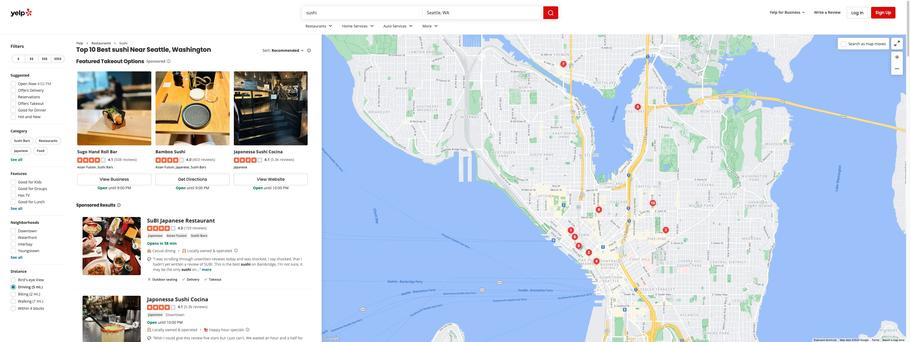 Task type: locate. For each thing, give the bounding box(es) containing it.
search image
[[548, 10, 554, 16]]

option group
[[9, 269, 66, 313]]

things to do, nail salons, plumbers text field
[[302, 6, 423, 19]]

info icon image
[[234, 249, 238, 253], [234, 249, 238, 253], [246, 328, 250, 332], [246, 328, 250, 332]]

16 speech v2 image
[[147, 336, 151, 341]]

16 happy hour specials v2 image
[[204, 328, 208, 332]]

4.1 star rating image
[[77, 158, 106, 163], [234, 158, 262, 163], [147, 305, 176, 310]]

16 locally owned v2 image
[[147, 328, 151, 332]]

2 none field from the left
[[423, 6, 543, 19]]

katsu-ya seattle image
[[594, 205, 604, 215]]

0 vertical spatial slideshow element
[[83, 217, 141, 275]]

1 vertical spatial 16 info v2 image
[[166, 59, 171, 64]]

japonessa sushi cocina image
[[591, 256, 602, 267], [591, 256, 602, 267]]

0 horizontal spatial 4.1 star rating image
[[77, 158, 106, 163]]

4 star rating image
[[156, 158, 184, 163], [147, 226, 176, 231]]

24 chevron down v2 image
[[327, 23, 334, 29], [408, 23, 414, 29], [433, 23, 439, 29]]

None search field
[[302, 6, 558, 19]]

0 vertical spatial 16 chevron down v2 image
[[801, 10, 806, 15]]

momiji image
[[660, 225, 671, 236]]

1 vertical spatial slideshow element
[[83, 296, 141, 342]]

0 horizontal spatial 16 chevron down v2 image
[[300, 48, 304, 53]]

1 none field from the left
[[302, 6, 423, 19]]

16 chevron down v2 image
[[801, 10, 806, 15], [300, 48, 304, 53]]

16 chevron right v2 image
[[85, 41, 89, 45], [113, 41, 117, 45]]

1 24 chevron down v2 image from the left
[[327, 23, 334, 29]]

2 horizontal spatial 24 chevron down v2 image
[[433, 23, 439, 29]]

2 slideshow element from the top
[[83, 296, 141, 342]]

1 slideshow element from the top
[[83, 217, 141, 275]]

map region
[[311, 3, 910, 342]]

slideshow element
[[83, 217, 141, 275], [83, 296, 141, 342]]

16 speech v2 image
[[147, 257, 151, 262]]

1 vertical spatial 4 star rating image
[[147, 226, 176, 231]]

address, neighborhood, city, state or zip text field
[[423, 6, 543, 19]]

None field
[[302, 6, 423, 19], [423, 6, 543, 19]]

1 horizontal spatial 16 chevron right v2 image
[[113, 41, 117, 45]]

1 horizontal spatial 4.1 star rating image
[[147, 305, 176, 310]]

slideshow element for 16 locally owned v2 image
[[83, 296, 141, 342]]

1 horizontal spatial 24 chevron down v2 image
[[408, 23, 414, 29]]

16 info v2 image
[[307, 48, 311, 53], [166, 59, 171, 64]]

umi sake house image
[[569, 232, 580, 242]]

1 horizontal spatial 16 info v2 image
[[307, 48, 311, 53]]

1 horizontal spatial 16 chevron down v2 image
[[801, 10, 806, 15]]

2 16 chevron right v2 image from the left
[[113, 41, 117, 45]]

0 horizontal spatial 24 chevron down v2 image
[[327, 23, 334, 29]]

0 horizontal spatial 16 chevron right v2 image
[[85, 41, 89, 45]]

group
[[891, 52, 903, 75], [9, 73, 66, 121], [10, 129, 66, 162], [9, 171, 66, 211], [9, 220, 66, 260]]

sushi nori image
[[632, 102, 643, 112]]

zoom in image
[[894, 54, 900, 60]]

slideshow element for "16 casual dining v2" image
[[83, 217, 141, 275]]



Task type: vqa. For each thing, say whether or not it's contained in the screenshot.
'option group'
yes



Task type: describe. For each thing, give the bounding box(es) containing it.
16 locally owned v2 image
[[182, 249, 186, 253]]

aburiya bento house image
[[573, 241, 584, 251]]

2 horizontal spatial 4.1 star rating image
[[234, 158, 262, 163]]

16 info v2 image
[[117, 203, 121, 207]]

2 24 chevron down v2 image from the left
[[408, 23, 414, 29]]

next image
[[132, 243, 139, 249]]

0 horizontal spatial 16 info v2 image
[[166, 59, 171, 64]]

rondo image
[[647, 198, 658, 209]]

business categories element
[[301, 19, 896, 34]]

16 checkmark v2 image
[[204, 277, 208, 282]]

sushi kashiba image
[[583, 247, 594, 258]]

zoom out image
[[894, 66, 900, 72]]

expand map image
[[894, 40, 900, 47]]

sugo hand roll bar image
[[574, 242, 585, 252]]

24 chevron down v2 image
[[369, 23, 375, 29]]

none field address, neighborhood, city, state or zip
[[423, 6, 543, 19]]

0 vertical spatial 4 star rating image
[[156, 158, 184, 163]]

16 casual dining v2 image
[[147, 249, 151, 253]]

google image
[[323, 335, 340, 342]]

none field 'things to do, nail salons, plumbers'
[[302, 6, 423, 19]]

previous image
[[85, 243, 91, 249]]

1 16 chevron right v2 image from the left
[[85, 41, 89, 45]]

shiro's image
[[565, 225, 576, 236]]

previous image
[[85, 322, 91, 328]]

kamakura japanese cuisine fremont image
[[558, 59, 569, 69]]

16 close v2 image
[[147, 277, 151, 282]]

16 checkmark v2 image
[[182, 277, 186, 282]]

0 vertical spatial 16 info v2 image
[[307, 48, 311, 53]]

next image
[[132, 322, 139, 328]]

3 24 chevron down v2 image from the left
[[433, 23, 439, 29]]

1 vertical spatial 16 chevron down v2 image
[[300, 48, 304, 53]]



